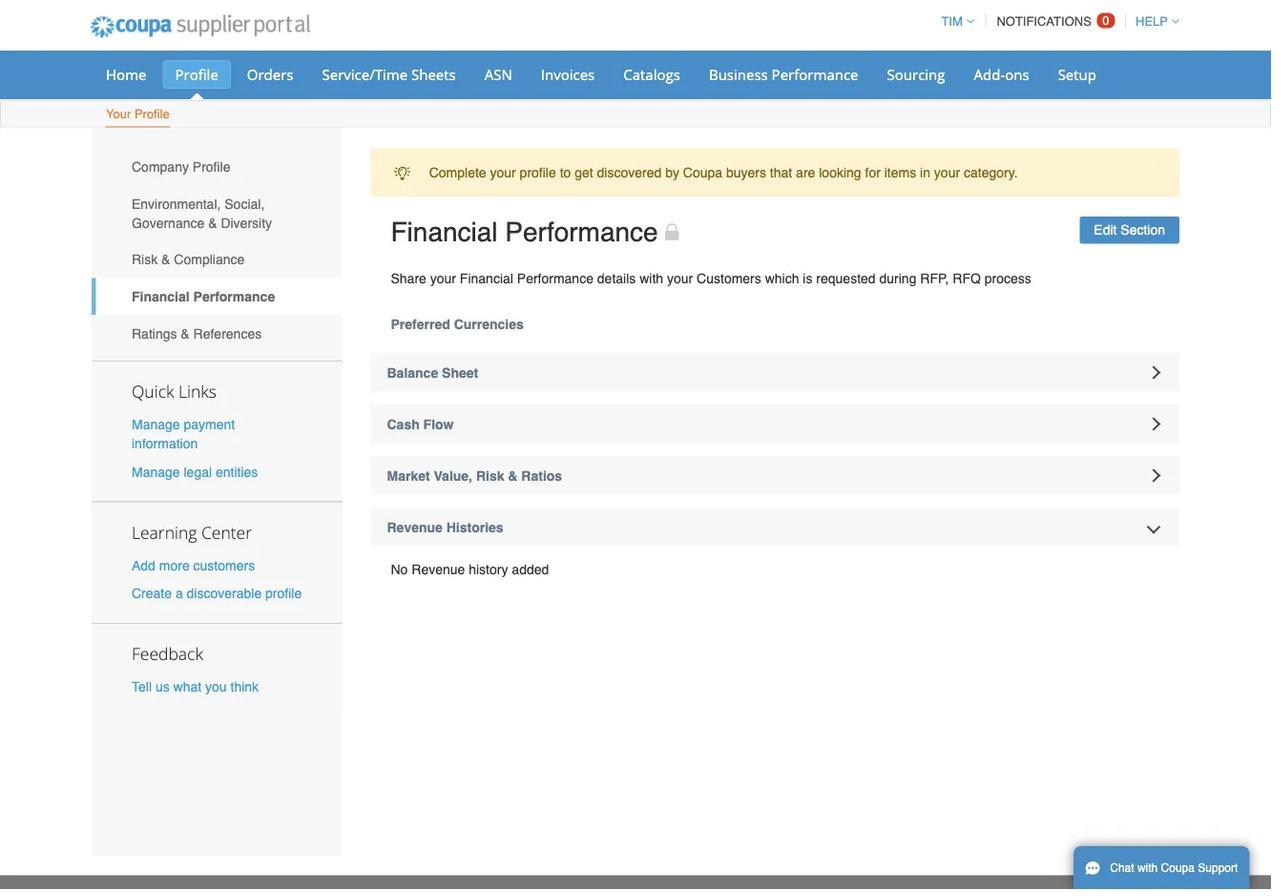 Task type: describe. For each thing, give the bounding box(es) containing it.
manage for manage payment information
[[132, 417, 180, 433]]

performance right business
[[772, 64, 859, 84]]

your right in at the right top
[[935, 165, 961, 180]]

tim link
[[933, 14, 975, 29]]

0 vertical spatial profile
[[175, 64, 218, 84]]

chat with coupa support button
[[1074, 847, 1250, 891]]

revenue histories button
[[371, 508, 1180, 547]]

legal
[[184, 464, 212, 480]]

balance sheet heading
[[371, 354, 1180, 392]]

get
[[575, 165, 594, 180]]

performance left details
[[517, 271, 594, 286]]

social,
[[225, 196, 265, 211]]

your profile
[[106, 107, 170, 121]]

manage legal entities
[[132, 464, 258, 480]]

orders link
[[235, 60, 306, 89]]

0
[[1103, 13, 1110, 28]]

environmental, social, governance & diversity
[[132, 196, 272, 231]]

business performance link
[[697, 60, 871, 89]]

service/time
[[322, 64, 408, 84]]

chat
[[1111, 862, 1135, 876]]

support
[[1199, 862, 1239, 876]]

add-ons
[[974, 64, 1030, 84]]

orders
[[247, 64, 294, 84]]

revenue inside dropdown button
[[387, 520, 443, 535]]

asn
[[485, 64, 513, 84]]

add-
[[974, 64, 1006, 84]]

to
[[560, 165, 571, 180]]

looking
[[820, 165, 862, 180]]

catalogs
[[624, 64, 681, 84]]

profile link
[[163, 60, 231, 89]]

which
[[765, 271, 800, 286]]

business performance
[[709, 64, 859, 84]]

details
[[598, 271, 636, 286]]

add more customers link
[[132, 558, 255, 573]]

ratios
[[522, 468, 563, 484]]

manage payment information
[[132, 417, 235, 452]]

0 horizontal spatial financial performance
[[132, 289, 275, 304]]

references
[[193, 326, 262, 341]]

rfp,
[[921, 271, 950, 286]]

with inside button
[[1138, 862, 1159, 876]]

sourcing
[[888, 64, 946, 84]]

coupa supplier portal image
[[77, 3, 323, 51]]

category.
[[964, 165, 1018, 180]]

your
[[106, 107, 131, 121]]

financial performance link
[[92, 278, 342, 315]]

setup
[[1059, 64, 1097, 84]]

currencies
[[454, 317, 524, 332]]

company profile
[[132, 159, 231, 175]]

invoices link
[[529, 60, 608, 89]]

edit
[[1095, 223, 1118, 238]]

& inside the environmental, social, governance & diversity
[[208, 215, 217, 231]]

1 vertical spatial financial
[[460, 271, 514, 286]]

customers
[[697, 271, 762, 286]]

sourcing link
[[875, 60, 958, 89]]

quick links
[[132, 381, 217, 403]]

& inside "link"
[[181, 326, 190, 341]]

center
[[201, 521, 252, 544]]

payment
[[184, 417, 235, 433]]

1 vertical spatial revenue
[[412, 562, 465, 577]]

risk & compliance link
[[92, 241, 342, 278]]

chat with coupa support
[[1111, 862, 1239, 876]]

ratings
[[132, 326, 177, 341]]

section
[[1121, 223, 1166, 238]]

environmental,
[[132, 196, 221, 211]]

tim
[[942, 14, 963, 29]]

manage legal entities link
[[132, 464, 258, 480]]

complete
[[429, 165, 487, 180]]

value,
[[434, 468, 473, 484]]

home
[[106, 64, 147, 84]]

your left customers
[[667, 271, 693, 286]]

coupa inside button
[[1162, 862, 1195, 876]]

service/time sheets
[[322, 64, 456, 84]]

revenue histories heading
[[371, 508, 1180, 547]]

that
[[770, 165, 793, 180]]

cash flow
[[387, 417, 454, 432]]

profile for your profile
[[135, 107, 170, 121]]

business
[[709, 64, 768, 84]]

no revenue history added
[[391, 562, 549, 577]]

share your financial performance details with your customers which is requested during rfp, rfq process
[[391, 271, 1032, 286]]

discovered
[[597, 165, 662, 180]]

revenue histories
[[387, 520, 504, 535]]

0 vertical spatial financial
[[391, 217, 498, 248]]

cash flow heading
[[371, 405, 1180, 444]]

add more customers
[[132, 558, 255, 573]]

asn link
[[472, 60, 525, 89]]

navigation containing notifications 0
[[933, 3, 1180, 40]]

home link
[[94, 60, 159, 89]]

0 horizontal spatial profile
[[266, 586, 302, 601]]

requested
[[817, 271, 876, 286]]

create a discoverable profile
[[132, 586, 302, 601]]



Task type: vqa. For each thing, say whether or not it's contained in the screenshot.
the top Revenue
yes



Task type: locate. For each thing, give the bounding box(es) containing it.
navigation
[[933, 3, 1180, 40]]

risk down the governance
[[132, 252, 158, 267]]

financial performance down compliance
[[132, 289, 275, 304]]

2 vertical spatial profile
[[193, 159, 231, 175]]

2 vertical spatial financial
[[132, 289, 190, 304]]

invoices
[[541, 64, 595, 84]]

market value, risk & ratios
[[387, 468, 563, 484]]

your right share
[[430, 271, 456, 286]]

what
[[173, 680, 202, 695]]

catalogs link
[[611, 60, 693, 89]]

us
[[156, 680, 170, 695]]

tell
[[132, 680, 152, 695]]

revenue right no
[[412, 562, 465, 577]]

quick
[[132, 381, 174, 403]]

help
[[1136, 14, 1169, 29]]

think
[[231, 680, 259, 695]]

risk right value,
[[476, 468, 505, 484]]

learning
[[132, 521, 197, 544]]

1 horizontal spatial with
[[1138, 862, 1159, 876]]

governance
[[132, 215, 205, 231]]

0 horizontal spatial coupa
[[684, 165, 723, 180]]

for
[[866, 165, 881, 180]]

2 manage from the top
[[132, 464, 180, 480]]

balance
[[387, 365, 438, 381]]

& down the governance
[[161, 252, 170, 267]]

risk
[[132, 252, 158, 267], [476, 468, 505, 484]]

1 horizontal spatial coupa
[[1162, 862, 1195, 876]]

buyers
[[727, 165, 767, 180]]

profile right discoverable
[[266, 586, 302, 601]]

coupa inside 'alert'
[[684, 165, 723, 180]]

revenue
[[387, 520, 443, 535], [412, 562, 465, 577]]

cash
[[387, 417, 420, 432]]

profile inside 'alert'
[[520, 165, 556, 180]]

profile left to
[[520, 165, 556, 180]]

1 vertical spatial profile
[[266, 586, 302, 601]]

edit section link
[[1080, 217, 1180, 244]]

financial up the currencies at top left
[[460, 271, 514, 286]]

information
[[132, 436, 198, 452]]

performance up references
[[193, 289, 275, 304]]

add
[[132, 558, 156, 573]]

edit section
[[1095, 223, 1166, 238]]

no
[[391, 562, 408, 577]]

you
[[205, 680, 227, 695]]

discoverable
[[187, 586, 262, 601]]

cash flow button
[[371, 405, 1180, 444]]

1 horizontal spatial risk
[[476, 468, 505, 484]]

1 vertical spatial manage
[[132, 464, 180, 480]]

sheet
[[442, 365, 479, 381]]

process
[[985, 271, 1032, 286]]

& left "diversity"
[[208, 215, 217, 231]]

0 vertical spatial revenue
[[387, 520, 443, 535]]

balance sheet button
[[371, 354, 1180, 392]]

0 vertical spatial manage
[[132, 417, 180, 433]]

more
[[159, 558, 190, 573]]

0 horizontal spatial risk
[[132, 252, 158, 267]]

a
[[176, 586, 183, 601]]

risk inside dropdown button
[[476, 468, 505, 484]]

company profile link
[[92, 148, 342, 185]]

notifications
[[997, 14, 1092, 29]]

sheets
[[412, 64, 456, 84]]

is
[[803, 271, 813, 286]]

revenue up no
[[387, 520, 443, 535]]

tell us what you think
[[132, 680, 259, 695]]

items
[[885, 165, 917, 180]]

risk & compliance
[[132, 252, 245, 267]]

history
[[469, 562, 508, 577]]

financial up ratings
[[132, 289, 190, 304]]

profile down coupa supplier portal image
[[175, 64, 218, 84]]

during
[[880, 271, 917, 286]]

compliance
[[174, 252, 245, 267]]

coupa right by
[[684, 165, 723, 180]]

0 vertical spatial coupa
[[684, 165, 723, 180]]

financial performance
[[391, 217, 659, 248], [132, 289, 275, 304]]

with right chat
[[1138, 862, 1159, 876]]

1 vertical spatial risk
[[476, 468, 505, 484]]

create
[[132, 586, 172, 601]]

performance
[[772, 64, 859, 84], [505, 217, 659, 248], [517, 271, 594, 286], [193, 289, 275, 304]]

balance sheet
[[387, 365, 479, 381]]

market value, risk & ratios heading
[[371, 457, 1180, 495]]

manage up information
[[132, 417, 180, 433]]

manage for manage legal entities
[[132, 464, 180, 480]]

1 vertical spatial with
[[1138, 862, 1159, 876]]

with
[[640, 271, 664, 286], [1138, 862, 1159, 876]]

profile
[[520, 165, 556, 180], [266, 586, 302, 601]]

1 manage from the top
[[132, 417, 180, 433]]

company
[[132, 159, 189, 175]]

your right complete
[[490, 165, 516, 180]]

help link
[[1128, 14, 1180, 29]]

manage inside manage payment information
[[132, 417, 180, 433]]

share
[[391, 271, 427, 286]]

profile right your
[[135, 107, 170, 121]]

are
[[796, 165, 816, 180]]

complete your profile to get discovered by coupa buyers that are looking for items in your category. alert
[[371, 148, 1180, 197]]

financial up share
[[391, 217, 498, 248]]

create a discoverable profile link
[[132, 586, 302, 601]]

notifications 0
[[997, 13, 1110, 29]]

1 vertical spatial profile
[[135, 107, 170, 121]]

preferred currencies
[[391, 317, 524, 332]]

your profile link
[[105, 103, 171, 127]]

financial
[[391, 217, 498, 248], [460, 271, 514, 286], [132, 289, 190, 304]]

manage down information
[[132, 464, 180, 480]]

1 horizontal spatial financial performance
[[391, 217, 659, 248]]

0 vertical spatial financial performance
[[391, 217, 659, 248]]

0 vertical spatial with
[[640, 271, 664, 286]]

0 horizontal spatial with
[[640, 271, 664, 286]]

profile
[[175, 64, 218, 84], [135, 107, 170, 121], [193, 159, 231, 175]]

performance up details
[[505, 217, 659, 248]]

manage
[[132, 417, 180, 433], [132, 464, 180, 480]]

tell us what you think button
[[132, 678, 259, 697]]

ratings & references
[[132, 326, 262, 341]]

& right ratings
[[181, 326, 190, 341]]

market
[[387, 468, 430, 484]]

profile for company profile
[[193, 159, 231, 175]]

profile up environmental, social, governance & diversity link at the top of the page
[[193, 159, 231, 175]]

0 vertical spatial profile
[[520, 165, 556, 180]]

market value, risk & ratios button
[[371, 457, 1180, 495]]

service/time sheets link
[[310, 60, 469, 89]]

1 horizontal spatial profile
[[520, 165, 556, 180]]

ons
[[1006, 64, 1030, 84]]

diversity
[[221, 215, 272, 231]]

& left ratios
[[508, 468, 518, 484]]

financial performance down to
[[391, 217, 659, 248]]

complete your profile to get discovered by coupa buyers that are looking for items in your category.
[[429, 165, 1018, 180]]

by
[[666, 165, 680, 180]]

rfq
[[953, 271, 981, 286]]

0 vertical spatial risk
[[132, 252, 158, 267]]

with right details
[[640, 271, 664, 286]]

setup link
[[1046, 60, 1110, 89]]

manage payment information link
[[132, 417, 235, 452]]

1 vertical spatial coupa
[[1162, 862, 1195, 876]]

& inside dropdown button
[[508, 468, 518, 484]]

1 vertical spatial financial performance
[[132, 289, 275, 304]]

coupa left support on the right bottom of page
[[1162, 862, 1195, 876]]



